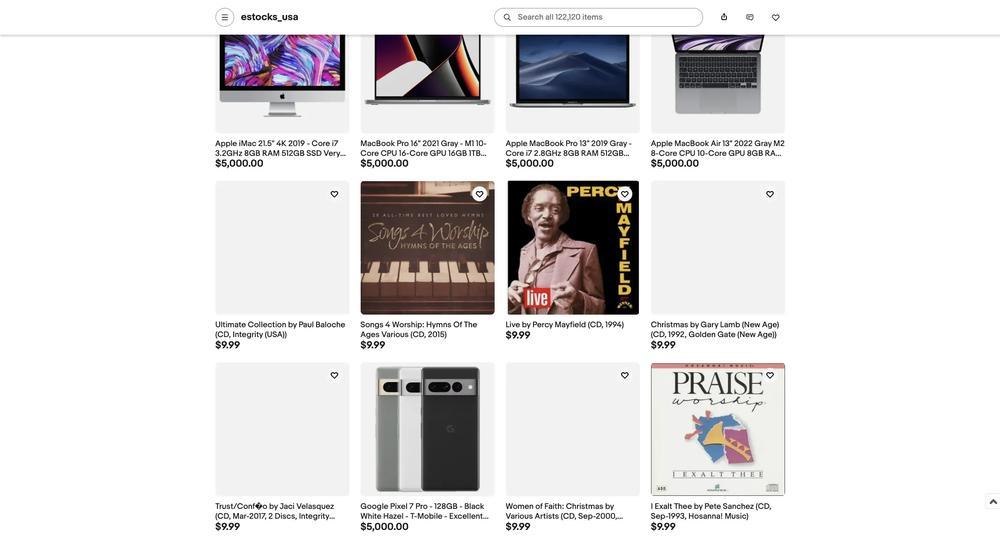 Task type: vqa. For each thing, say whether or not it's contained in the screenshot.
Apple corresponding to 3.2GHz
yes



Task type: describe. For each thing, give the bounding box(es) containing it.
apple for i7
[[506, 139, 528, 149]]

apple imac 21.5" 4k 2019 - core i7 3.2ghz 8gb ram 512gb ssd very good condition button
[[215, 139, 349, 168]]

$5,000.00 for macbook pro 16" 2021 gray - m1 10- core cpu 16-core gpu 16gb 1tb ssd - very good
[[361, 158, 409, 170]]

pro inside google pixel 7 pro - 128gb - black white hazel  - t-mobile - excellent condition
[[416, 503, 428, 512]]

1tb
[[469, 149, 481, 158]]

by inside 'women of faith: christmas by various artists (cd, sep-2000, integrity (usa))'
[[606, 503, 614, 512]]

google
[[361, 503, 389, 512]]

(cd, inside i exalt thee by pete sanchez (cd, sep-1993, hosanna! music)
[[756, 503, 772, 512]]

collection
[[248, 321, 286, 330]]

2015)
[[428, 331, 447, 340]]

2021
[[423, 139, 439, 149]]

gpu for 2022
[[729, 149, 746, 158]]

save this seller decluttr_store image
[[772, 13, 780, 22]]

live
[[506, 321, 520, 330]]

21.5"
[[258, 139, 275, 149]]

ultimate
[[215, 321, 246, 330]]

apple macbook pro 13" 2019 gray - core i7 2.8ghz 8gb ram 512gb ssd - very good
[[506, 139, 632, 168]]

$9.99 for live by percy mayfield (cd, 1994)
[[506, 330, 531, 342]]

songs
[[361, 321, 384, 330]]

google pixel 7 pro - 128gb - black white hazel  - t-mobile - excellent condition
[[361, 503, 485, 531]]

christmas by gary lamb (new age) (cd, 1992, golden gate (new age)) button
[[651, 321, 785, 340]]

10- inside apple macbook air 13" 2022 gray m2 8-core cpu 10-core gpu 8gb ram 512gb ssd good
[[698, 149, 709, 158]]

christmas inside christmas by gary lamb (new age) (cd, 1992, golden gate (new age))
[[651, 321, 689, 330]]

4k
[[277, 139, 287, 149]]

13" for ram
[[580, 139, 590, 149]]

condition for hazel
[[361, 522, 397, 531]]

ultimate collection by paul baloche (cd, integrity (usa)) button
[[215, 321, 349, 340]]

1 vertical spatial (new
[[738, 331, 756, 340]]

the
[[464, 321, 478, 330]]

gate
[[718, 331, 736, 340]]

8gb inside apple imac 21.5" 4k 2019 - core i7 3.2ghz 8gb ram 512gb ssd very good condition
[[244, 149, 261, 158]]

trust/conf�o by jaci velasquez (cd, mar-2017, 2 discs, integrity (usa)) button
[[215, 503, 349, 531]]

gray for apple macbook air 13" 2022 gray m2 8-core cpu 10-core gpu 8gb ram 512gb ssd good
[[755, 139, 772, 149]]

pixel
[[390, 503, 408, 512]]

google pixel 7 pro - 128gb - black white hazel  - t-mobile - excellent condition button
[[361, 503, 495, 531]]

pro inside the apple macbook pro 13" 2019 gray - core i7 2.8ghz 8gb ram 512gb ssd - very good
[[566, 139, 578, 149]]

i7 inside apple imac 21.5" 4k 2019 - core i7 3.2ghz 8gb ram 512gb ssd very good condition
[[332, 139, 338, 149]]

apple macbook air 13" 2022 gray m2 8-core cpu 10-core gpu 8gb ram 512gb ssd good button
[[651, 139, 785, 168]]

(cd, inside songs 4 worship: hymns of the ages various (cd, 2015)
[[411, 331, 426, 340]]

by inside ultimate collection by paul baloche (cd, integrity (usa))
[[288, 321, 297, 330]]

good inside apple imac 21.5" 4k 2019 - core i7 3.2ghz 8gb ram 512gb ssd very good condition
[[215, 159, 237, 168]]

of
[[536, 503, 543, 512]]

(usa)) inside ultimate collection by paul baloche (cd, integrity (usa))
[[265, 331, 287, 340]]

i exalt thee by pete sanchez (cd, sep-1993, hosanna! music)
[[651, 503, 772, 522]]

macbook for apple macbook pro 13" 2019 gray - core i7 2.8ghz 8gb ram 512gb ssd - very good
[[530, 139, 564, 149]]

mobile
[[418, 512, 443, 522]]

integrity inside 'women of faith: christmas by various artists (cd, sep-2000, integrity (usa))'
[[506, 522, 536, 531]]

m1
[[465, 139, 474, 149]]

(cd, inside 'women of faith: christmas by various artists (cd, sep-2000, integrity (usa))'
[[561, 512, 577, 522]]

core inside the apple macbook pro 13" 2019 gray - core i7 2.8ghz 8gb ram 512gb ssd - very good
[[506, 149, 524, 158]]

apple macbook pro 13" 2019 gray - core i7 2.8ghz 8gb ram 512gb ssd - very good : quick view image
[[506, 0, 640, 134]]

integrity inside trust/conf�o by jaci velasquez (cd, mar-2017, 2 discs, integrity (usa))
[[299, 512, 329, 522]]

various inside songs 4 worship: hymns of the ages various (cd, 2015)
[[382, 331, 409, 340]]

women of faith: christmas by various artists (cd, sep-2000, integrity (usa)) button
[[506, 503, 640, 531]]

2019 for ram
[[592, 139, 608, 149]]

very inside macbook pro 16" 2021 gray - m1 10- core cpu 16-core gpu 16gb 1tb ssd - very good
[[383, 159, 399, 168]]

$9.99 for trust/conf�o by jaci velasquez (cd, mar-2017, 2 discs, integrity (usa))
[[215, 522, 240, 534]]

integrity inside ultimate collection by paul baloche (cd, integrity (usa))
[[233, 331, 263, 340]]

songs 4 worship: hymns of the ages various (cd, 2015) : quick view image
[[361, 181, 495, 315]]

women of faith: christmas by various artists (cd, sep-2000, integrity (usa))
[[506, 503, 618, 531]]

good inside apple macbook air 13" 2022 gray m2 8-core cpu 10-core gpu 8gb ram 512gb ssd good
[[693, 159, 715, 168]]

cpu for very
[[381, 149, 397, 158]]

velasquez
[[297, 503, 334, 512]]

apple macbook pro 13" 2019 gray - core i7 2.8ghz 8gb ram 512gb ssd - very good button
[[506, 139, 640, 168]]

i
[[651, 503, 653, 512]]

512gb inside apple macbook air 13" 2022 gray m2 8-core cpu 10-core gpu 8gb ram 512gb ssd good
[[651, 159, 675, 168]]

white
[[361, 512, 382, 522]]

Search all 122,120 items field
[[494, 8, 703, 27]]

exalt
[[655, 503, 673, 512]]

percy
[[533, 321, 553, 330]]

paul
[[299, 321, 314, 330]]

jaci
[[280, 503, 295, 512]]

by right live
[[522, 321, 531, 330]]

1993,
[[669, 512, 687, 522]]

baloche
[[316, 321, 345, 330]]

ultimate collection by paul baloche (cd, integrity (usa))
[[215, 321, 345, 340]]

2022
[[735, 139, 753, 149]]

imac
[[239, 139, 257, 149]]

very inside apple imac 21.5" 4k 2019 - core i7 3.2ghz 8gb ram 512gb ssd very good condition
[[324, 149, 340, 158]]

2.8ghz
[[534, 149, 562, 158]]

$5,000.00 for apple imac 21.5" 4k 2019 - core i7 3.2ghz 8gb ram 512gb ssd very good condition
[[215, 158, 264, 170]]

8-
[[651, 149, 659, 158]]

faith:
[[545, 503, 565, 512]]

estocks_usa
[[241, 11, 299, 23]]

gray inside macbook pro 16" 2021 gray - m1 10- core cpu 16-core gpu 16gb 1tb ssd - very good
[[441, 139, 458, 149]]

$9.99 for songs 4 worship: hymns of the ages various (cd, 2015)
[[361, 340, 386, 352]]

3.2ghz
[[215, 149, 243, 158]]

16"
[[411, 139, 421, 149]]

2000,
[[596, 512, 618, 522]]

gray for apple macbook pro 13" 2019 gray - core i7 2.8ghz 8gb ram 512gb ssd - very good
[[610, 139, 627, 149]]

black
[[465, 503, 485, 512]]

macbook inside macbook pro 16" 2021 gray - m1 10- core cpu 16-core gpu 16gb 1tb ssd - very good
[[361, 139, 395, 149]]

condition for 8gb
[[238, 159, 275, 168]]

(cd, inside trust/conf�o by jaci velasquez (cd, mar-2017, 2 discs, integrity (usa))
[[215, 512, 231, 522]]

sep- inside i exalt thee by pete sanchez (cd, sep-1993, hosanna! music)
[[651, 512, 669, 522]]

$9.99 for ultimate collection by paul baloche (cd, integrity (usa))
[[215, 340, 240, 352]]

(usa)) inside trust/conf�o by jaci velasquez (cd, mar-2017, 2 discs, integrity (usa))
[[215, 522, 237, 531]]

t-
[[411, 512, 418, 522]]

women
[[506, 503, 534, 512]]

sep- inside 'women of faith: christmas by various artists (cd, sep-2000, integrity (usa))'
[[579, 512, 596, 522]]

$9.99 for i exalt thee by pete sanchez (cd, sep-1993, hosanna! music)
[[651, 522, 676, 534]]

pete
[[705, 503, 722, 512]]



Task type: locate. For each thing, give the bounding box(es) containing it.
various down 4
[[382, 331, 409, 340]]

good inside macbook pro 16" 2021 gray - m1 10- core cpu 16-core gpu 16gb 1tb ssd - very good
[[401, 159, 422, 168]]

macbook for apple macbook air 13" 2022 gray m2 8-core cpu 10-core gpu 8gb ram 512gb ssd good
[[675, 139, 710, 149]]

macbook up 2.8ghz
[[530, 139, 564, 149]]

by up hosanna!
[[694, 503, 703, 512]]

i exalt thee by pete sanchez (cd, sep-1993, hosanna! music) : quick view image
[[651, 364, 785, 496]]

$9.99 left percy
[[506, 330, 531, 342]]

2019 for 512gb
[[288, 139, 305, 149]]

apple inside apple macbook air 13" 2022 gray m2 8-core cpu 10-core gpu 8gb ram 512gb ssd good
[[651, 139, 673, 149]]

1 vertical spatial integrity
[[299, 512, 329, 522]]

live by percy mayfield (cd, 1994)
[[506, 321, 624, 330]]

(cd, down ultimate
[[215, 331, 231, 340]]

thee
[[675, 503, 693, 512]]

artists
[[535, 512, 559, 522]]

0 horizontal spatial sep-
[[579, 512, 596, 522]]

8gb down "2022"
[[747, 149, 764, 158]]

ssd inside the apple macbook pro 13" 2019 gray - core i7 2.8ghz 8gb ram 512gb ssd - very good
[[506, 159, 521, 168]]

0 horizontal spatial 13"
[[580, 139, 590, 149]]

1 horizontal spatial very
[[383, 159, 399, 168]]

various inside 'women of faith: christmas by various artists (cd, sep-2000, integrity (usa))'
[[506, 512, 533, 522]]

2 sep- from the left
[[651, 512, 669, 522]]

apple inside apple imac 21.5" 4k 2019 - core i7 3.2ghz 8gb ram 512gb ssd very good condition
[[215, 139, 237, 149]]

2 vertical spatial integrity
[[506, 522, 536, 531]]

0 horizontal spatial ram
[[262, 149, 280, 158]]

1 13" from the left
[[580, 139, 590, 149]]

i exalt thee by pete sanchez (cd, sep-1993, hosanna! music) button
[[651, 503, 785, 522]]

$9.99 down ultimate
[[215, 340, 240, 352]]

1 horizontal spatial i7
[[526, 149, 533, 158]]

good down 16-
[[401, 159, 422, 168]]

512gb
[[282, 149, 305, 158], [601, 149, 624, 158], [651, 159, 675, 168]]

1 horizontal spatial various
[[506, 512, 533, 522]]

ram inside the apple macbook pro 13" 2019 gray - core i7 2.8ghz 8gb ram 512gb ssd - very good
[[582, 149, 599, 158]]

$9.99 for women of faith: christmas by various artists (cd, sep-2000, integrity (usa))
[[506, 522, 531, 534]]

0 horizontal spatial integrity
[[233, 331, 263, 340]]

0 horizontal spatial 2019
[[288, 139, 305, 149]]

1 horizontal spatial cpu
[[680, 149, 696, 158]]

hymns
[[427, 321, 452, 330]]

air
[[711, 139, 721, 149]]

0 horizontal spatial gpu
[[430, 149, 447, 158]]

1 good from the left
[[215, 159, 237, 168]]

(usa)) down collection
[[265, 331, 287, 340]]

christmas up 1992,
[[651, 321, 689, 330]]

0 horizontal spatial (usa))
[[215, 522, 237, 531]]

1 horizontal spatial gpu
[[729, 149, 746, 158]]

core inside apple imac 21.5" 4k 2019 - core i7 3.2ghz 8gb ram 512gb ssd very good condition
[[312, 139, 330, 149]]

0 vertical spatial various
[[382, 331, 409, 340]]

christmas
[[651, 321, 689, 330], [566, 503, 604, 512]]

8gb down "imac"
[[244, 149, 261, 158]]

by
[[288, 321, 297, 330], [522, 321, 531, 330], [691, 321, 699, 330], [269, 503, 278, 512], [606, 503, 614, 512], [694, 503, 703, 512]]

1 vertical spatial i7
[[526, 149, 533, 158]]

3 apple from the left
[[651, 139, 673, 149]]

songs 4 worship: hymns of the ages various (cd, 2015) button
[[361, 321, 495, 340]]

1992,
[[669, 331, 687, 340]]

1 horizontal spatial apple
[[506, 139, 528, 149]]

gray inside the apple macbook pro 13" 2019 gray - core i7 2.8ghz 8gb ram 512gb ssd - very good
[[610, 139, 627, 149]]

integrity down velasquez
[[299, 512, 329, 522]]

ram down 21.5"
[[262, 149, 280, 158]]

macbook pro 16" 2021 gray - m1 10- core cpu 16-core gpu 16gb 1tb ssd - very good
[[361, 139, 487, 168]]

2 horizontal spatial ram
[[765, 149, 783, 158]]

16-
[[399, 149, 410, 158]]

integrity
[[233, 331, 263, 340], [299, 512, 329, 522], [506, 522, 536, 531]]

excellent
[[450, 512, 483, 522]]

hazel
[[384, 512, 404, 522]]

1 horizontal spatial 8gb
[[564, 149, 580, 158]]

by left paul
[[288, 321, 297, 330]]

$9.99 down exalt
[[651, 522, 676, 534]]

macbook
[[361, 139, 395, 149], [530, 139, 564, 149], [675, 139, 710, 149]]

(usa))
[[265, 331, 287, 340], [215, 522, 237, 531], [538, 522, 560, 531]]

0 vertical spatial i7
[[332, 139, 338, 149]]

gray inside apple macbook air 13" 2022 gray m2 8-core cpu 10-core gpu 8gb ram 512gb ssd good
[[755, 139, 772, 149]]

$9.99 down 'songs' on the left bottom of page
[[361, 340, 386, 352]]

1 horizontal spatial integrity
[[299, 512, 329, 522]]

mayfield
[[555, 321, 586, 330]]

gray
[[441, 139, 458, 149], [610, 139, 627, 149], [755, 139, 772, 149]]

sep- right artists
[[579, 512, 596, 522]]

very inside the apple macbook pro 13" 2019 gray - core i7 2.8ghz 8gb ram 512gb ssd - very good
[[528, 159, 545, 168]]

macbook pro 16" 2021 gray - m1 10- core cpu 16-core gpu 16gb 1tb ssd - very good button
[[361, 139, 495, 168]]

macbook left air
[[675, 139, 710, 149]]

0 vertical spatial 10-
[[476, 139, 487, 149]]

0 horizontal spatial i7
[[332, 139, 338, 149]]

condition
[[238, 159, 275, 168], [361, 522, 397, 531]]

2 horizontal spatial gray
[[755, 139, 772, 149]]

(cd,
[[588, 321, 604, 330], [215, 331, 231, 340], [411, 331, 426, 340], [651, 331, 667, 340], [756, 503, 772, 512], [215, 512, 231, 522], [561, 512, 577, 522]]

(new
[[742, 321, 761, 330], [738, 331, 756, 340]]

ssd
[[307, 149, 322, 158], [361, 159, 376, 168], [506, 159, 521, 168], [676, 159, 692, 168]]

condition inside apple imac 21.5" 4k 2019 - core i7 3.2ghz 8gb ram 512gb ssd very good condition
[[238, 159, 275, 168]]

2 cpu from the left
[[680, 149, 696, 158]]

apple for 3.2ghz
[[215, 139, 237, 149]]

$5,000.00 for google pixel 7 pro - 128gb - black white hazel  - t-mobile - excellent condition
[[361, 522, 409, 534]]

macbook inside the apple macbook pro 13" 2019 gray - core i7 2.8ghz 8gb ram 512gb ssd - very good
[[530, 139, 564, 149]]

0 horizontal spatial christmas
[[566, 503, 604, 512]]

ram right 2.8ghz
[[582, 149, 599, 158]]

2
[[269, 512, 273, 522]]

8gb
[[244, 149, 261, 158], [564, 149, 580, 158], [747, 149, 764, 158]]

0 horizontal spatial macbook
[[361, 139, 395, 149]]

1 gray from the left
[[441, 139, 458, 149]]

various down women
[[506, 512, 533, 522]]

0 horizontal spatial cpu
[[381, 149, 397, 158]]

1 horizontal spatial ram
[[582, 149, 599, 158]]

mar-
[[233, 512, 249, 522]]

lamb
[[721, 321, 741, 330]]

1 8gb from the left
[[244, 149, 261, 158]]

(new down lamb
[[738, 331, 756, 340]]

2 horizontal spatial 8gb
[[747, 149, 764, 158]]

by up the 2000,
[[606, 503, 614, 512]]

(cd, left 1994)
[[588, 321, 604, 330]]

2 apple from the left
[[506, 139, 528, 149]]

2 horizontal spatial macbook
[[675, 139, 710, 149]]

2 horizontal spatial (usa))
[[538, 522, 560, 531]]

apple
[[215, 139, 237, 149], [506, 139, 528, 149], [651, 139, 673, 149]]

2019
[[288, 139, 305, 149], [592, 139, 608, 149]]

(new up age))
[[742, 321, 761, 330]]

gpu down 2021
[[430, 149, 447, 158]]

1 horizontal spatial sep-
[[651, 512, 669, 522]]

0 horizontal spatial gray
[[441, 139, 458, 149]]

-
[[307, 139, 310, 149], [460, 139, 463, 149], [629, 139, 632, 149], [378, 159, 381, 168], [523, 159, 526, 168], [430, 503, 433, 512], [460, 503, 463, 512], [406, 512, 409, 522], [445, 512, 448, 522]]

2 horizontal spatial very
[[528, 159, 545, 168]]

age)
[[763, 321, 780, 330]]

estocks_usa link
[[241, 11, 299, 23]]

good
[[215, 159, 237, 168], [401, 159, 422, 168], [546, 159, 568, 168], [693, 159, 715, 168]]

512gb inside the apple macbook pro 13" 2019 gray - core i7 2.8ghz 8gb ram 512gb ssd - very good
[[601, 149, 624, 158]]

ram inside apple macbook air 13" 2022 gray m2 8-core cpu 10-core gpu 8gb ram 512gb ssd good
[[765, 149, 783, 158]]

by inside trust/conf�o by jaci velasquez (cd, mar-2017, 2 discs, integrity (usa))
[[269, 503, 278, 512]]

cpu
[[381, 149, 397, 158], [680, 149, 696, 158]]

by up the golden
[[691, 321, 699, 330]]

sanchez
[[723, 503, 754, 512]]

(cd, left mar-
[[215, 512, 231, 522]]

$9.99 for christmas by gary lamb (new age) (cd, 1992, golden gate (new age))
[[651, 340, 676, 352]]

3 ram from the left
[[765, 149, 783, 158]]

(cd, down worship:
[[411, 331, 426, 340]]

condition inside google pixel 7 pro - 128gb - black white hazel  - t-mobile - excellent condition
[[361, 522, 397, 531]]

2 gray from the left
[[610, 139, 627, 149]]

1 vertical spatial 10-
[[698, 149, 709, 158]]

2 macbook from the left
[[530, 139, 564, 149]]

1 horizontal spatial 10-
[[698, 149, 709, 158]]

1994)
[[606, 321, 624, 330]]

13" inside apple macbook air 13" 2022 gray m2 8-core cpu 10-core gpu 8gb ram 512gb ssd good
[[723, 139, 733, 149]]

0 horizontal spatial pro
[[397, 139, 409, 149]]

ages
[[361, 331, 380, 340]]

apple inside the apple macbook pro 13" 2019 gray - core i7 2.8ghz 8gb ram 512gb ssd - very good
[[506, 139, 528, 149]]

good inside the apple macbook pro 13" 2019 gray - core i7 2.8ghz 8gb ram 512gb ssd - very good
[[546, 159, 568, 168]]

apple macbook air 13" 2022 gray m2 8-core cpu 10-core gpu 8gb ram 512gb ssd good : quick view image
[[651, 15, 785, 118]]

google pixel 7 pro - 128gb - black white hazel  - t-mobile - excellent condition : quick view image
[[361, 363, 495, 497]]

integrity down ultimate
[[233, 331, 263, 340]]

by inside i exalt thee by pete sanchez (cd, sep-1993, hosanna! music)
[[694, 503, 703, 512]]

0 horizontal spatial 10-
[[476, 139, 487, 149]]

gpu inside apple macbook air 13" 2022 gray m2 8-core cpu 10-core gpu 8gb ram 512gb ssd good
[[729, 149, 746, 158]]

(usa)) down mar-
[[215, 522, 237, 531]]

apple macbook air 13" 2022 gray m2 8-core cpu 10-core gpu 8gb ram 512gb ssd good
[[651, 139, 785, 168]]

1 apple from the left
[[215, 139, 237, 149]]

2 good from the left
[[401, 159, 422, 168]]

2 13" from the left
[[723, 139, 733, 149]]

512gb inside apple imac 21.5" 4k 2019 - core i7 3.2ghz 8gb ram 512gb ssd very good condition
[[282, 149, 305, 158]]

2 horizontal spatial integrity
[[506, 522, 536, 531]]

0 horizontal spatial 8gb
[[244, 149, 261, 158]]

live by percy mayfield (cd, 1994) button
[[506, 321, 640, 331]]

128gb
[[435, 503, 458, 512]]

apple imac 21.5" 4k 2019 - core i7 3.2ghz 8gb ram 512gb ssd very good condition : quick view image
[[215, 0, 349, 134]]

0 vertical spatial integrity
[[233, 331, 263, 340]]

1 macbook from the left
[[361, 139, 395, 149]]

3 8gb from the left
[[747, 149, 764, 158]]

0 horizontal spatial very
[[324, 149, 340, 158]]

512gb down 8-
[[651, 159, 675, 168]]

7
[[410, 503, 414, 512]]

10- inside macbook pro 16" 2021 gray - m1 10- core cpu 16-core gpu 16gb 1tb ssd - very good
[[476, 139, 487, 149]]

1 vertical spatial condition
[[361, 522, 397, 531]]

1 horizontal spatial 512gb
[[601, 149, 624, 158]]

0 horizontal spatial condition
[[238, 159, 275, 168]]

1 horizontal spatial condition
[[361, 522, 397, 531]]

1 sep- from the left
[[579, 512, 596, 522]]

trust/conf�o by jaci velasquez (cd, mar-2017, 2 discs, integrity (usa))
[[215, 503, 334, 531]]

christmas inside 'women of faith: christmas by various artists (cd, sep-2000, integrity (usa))'
[[566, 503, 604, 512]]

(usa)) inside 'women of faith: christmas by various artists (cd, sep-2000, integrity (usa))'
[[538, 522, 560, 531]]

2017,
[[249, 512, 267, 522]]

0 horizontal spatial various
[[382, 331, 409, 340]]

2 horizontal spatial pro
[[566, 139, 578, 149]]

0 horizontal spatial 512gb
[[282, 149, 305, 158]]

8gb right 2.8ghz
[[564, 149, 580, 158]]

2019 inside the apple macbook pro 13" 2019 gray - core i7 2.8ghz 8gb ram 512gb ssd - very good
[[592, 139, 608, 149]]

1 horizontal spatial (usa))
[[265, 331, 287, 340]]

0 horizontal spatial apple
[[215, 139, 237, 149]]

1 horizontal spatial macbook
[[530, 139, 564, 149]]

2 horizontal spatial 512gb
[[651, 159, 675, 168]]

512gb down 4k
[[282, 149, 305, 158]]

ssd inside apple imac 21.5" 4k 2019 - core i7 3.2ghz 8gb ram 512gb ssd very good condition
[[307, 149, 322, 158]]

cpu right 8-
[[680, 149, 696, 158]]

2 ram from the left
[[582, 149, 599, 158]]

1 horizontal spatial christmas
[[651, 321, 689, 330]]

gary
[[701, 321, 719, 330]]

golden
[[689, 331, 716, 340]]

cpu inside macbook pro 16" 2021 gray - m1 10- core cpu 16-core gpu 16gb 1tb ssd - very good
[[381, 149, 397, 158]]

(cd, left 1992,
[[651, 331, 667, 340]]

macbook left 16"
[[361, 139, 395, 149]]

$9.99 left the golden
[[651, 340, 676, 352]]

integrity down women
[[506, 522, 536, 531]]

ssd inside macbook pro 16" 2021 gray - m1 10- core cpu 16-core gpu 16gb 1tb ssd - very good
[[361, 159, 376, 168]]

i7
[[332, 139, 338, 149], [526, 149, 533, 158]]

2 8gb from the left
[[564, 149, 580, 158]]

worship:
[[392, 321, 425, 330]]

1 horizontal spatial pro
[[416, 503, 428, 512]]

1 ram from the left
[[262, 149, 280, 158]]

512gb left 8-
[[601, 149, 624, 158]]

1 horizontal spatial 2019
[[592, 139, 608, 149]]

1 horizontal spatial 13"
[[723, 139, 733, 149]]

live by percy mayfield (cd, 1994) : quick view image
[[507, 181, 639, 315]]

2 gpu from the left
[[729, 149, 746, 158]]

ram down m2
[[765, 149, 783, 158]]

apple imac 21.5" 4k 2019 - core i7 3.2ghz 8gb ram 512gb ssd very good condition
[[215, 139, 340, 168]]

trust/conf�o
[[215, 503, 267, 512]]

cpu inside apple macbook air 13" 2022 gray m2 8-core cpu 10-core gpu 8gb ram 512gb ssd good
[[680, 149, 696, 158]]

4 good from the left
[[693, 159, 715, 168]]

4
[[386, 321, 391, 330]]

m2
[[774, 139, 785, 149]]

hosanna!
[[689, 512, 723, 522]]

1 vertical spatial various
[[506, 512, 533, 522]]

2019 inside apple imac 21.5" 4k 2019 - core i7 3.2ghz 8gb ram 512gb ssd very good condition
[[288, 139, 305, 149]]

(cd, right the sanchez
[[756, 503, 772, 512]]

macbook pro 16" 2021 gray - m1 10-core cpu 16-core gpu 16gb 1tb ssd - very good : quick view image
[[361, 0, 495, 134]]

christmas up the 2000,
[[566, 503, 604, 512]]

$5,000.00
[[215, 158, 264, 170], [361, 158, 409, 170], [506, 158, 554, 170], [651, 158, 700, 170], [361, 522, 409, 534]]

of
[[454, 321, 462, 330]]

by up 2
[[269, 503, 278, 512]]

1 gpu from the left
[[430, 149, 447, 158]]

16gb
[[449, 149, 467, 158]]

by inside christmas by gary lamb (new age) (cd, 1992, golden gate (new age))
[[691, 321, 699, 330]]

$9.99 down women
[[506, 522, 531, 534]]

2 2019 from the left
[[592, 139, 608, 149]]

2 horizontal spatial apple
[[651, 139, 673, 149]]

0 vertical spatial condition
[[238, 159, 275, 168]]

good down 2.8ghz
[[546, 159, 568, 168]]

(usa)) down artists
[[538, 522, 560, 531]]

(cd, inside ultimate collection by paul baloche (cd, integrity (usa))
[[215, 331, 231, 340]]

gpu for gray
[[430, 149, 447, 158]]

i7 inside the apple macbook pro 13" 2019 gray - core i7 2.8ghz 8gb ram 512gb ssd - very good
[[526, 149, 533, 158]]

3 gray from the left
[[755, 139, 772, 149]]

songs 4 worship: hymns of the ages various (cd, 2015)
[[361, 321, 478, 340]]

ram inside apple imac 21.5" 4k 2019 - core i7 3.2ghz 8gb ram 512gb ssd very good condition
[[262, 149, 280, 158]]

gpu down "2022"
[[729, 149, 746, 158]]

0 vertical spatial (new
[[742, 321, 761, 330]]

condition down white
[[361, 522, 397, 531]]

3 macbook from the left
[[675, 139, 710, 149]]

1 2019 from the left
[[288, 139, 305, 149]]

macbook inside apple macbook air 13" 2022 gray m2 8-core cpu 10-core gpu 8gb ram 512gb ssd good
[[675, 139, 710, 149]]

1 horizontal spatial gray
[[610, 139, 627, 149]]

$9.99 down trust/conf�o on the bottom of page
[[215, 522, 240, 534]]

gpu inside macbook pro 16" 2021 gray - m1 10- core cpu 16-core gpu 16gb 1tb ssd - very good
[[430, 149, 447, 158]]

3 good from the left
[[546, 159, 568, 168]]

age))
[[758, 331, 777, 340]]

1 vertical spatial christmas
[[566, 503, 604, 512]]

13" for core
[[723, 139, 733, 149]]

various
[[382, 331, 409, 340], [506, 512, 533, 522]]

cpu for good
[[680, 149, 696, 158]]

christmas by gary lamb (new age) (cd, 1992, golden gate (new age))
[[651, 321, 780, 340]]

music)
[[725, 512, 749, 522]]

ssd inside apple macbook air 13" 2022 gray m2 8-core cpu 10-core gpu 8gb ram 512gb ssd good
[[676, 159, 692, 168]]

(cd, down the faith:
[[561, 512, 577, 522]]

0 vertical spatial christmas
[[651, 321, 689, 330]]

condition down "imac"
[[238, 159, 275, 168]]

(cd, inside christmas by gary lamb (new age) (cd, 1992, golden gate (new age))
[[651, 331, 667, 340]]

good down 3.2ghz
[[215, 159, 237, 168]]

1 cpu from the left
[[381, 149, 397, 158]]

8gb inside apple macbook air 13" 2022 gray m2 8-core cpu 10-core gpu 8gb ram 512gb ssd good
[[747, 149, 764, 158]]

discs,
[[275, 512, 297, 522]]

good down air
[[693, 159, 715, 168]]

- inside apple imac 21.5" 4k 2019 - core i7 3.2ghz 8gb ram 512gb ssd very good condition
[[307, 139, 310, 149]]

apple for core
[[651, 139, 673, 149]]

13"
[[580, 139, 590, 149], [723, 139, 733, 149]]

cpu left 16-
[[381, 149, 397, 158]]

ram
[[262, 149, 280, 158], [582, 149, 599, 158], [765, 149, 783, 158]]

sep- down exalt
[[651, 512, 669, 522]]

pro inside macbook pro 16" 2021 gray - m1 10- core cpu 16-core gpu 16gb 1tb ssd - very good
[[397, 139, 409, 149]]

13" inside the apple macbook pro 13" 2019 gray - core i7 2.8ghz 8gb ram 512gb ssd - very good
[[580, 139, 590, 149]]

8gb inside the apple macbook pro 13" 2019 gray - core i7 2.8ghz 8gb ram 512gb ssd - very good
[[564, 149, 580, 158]]



